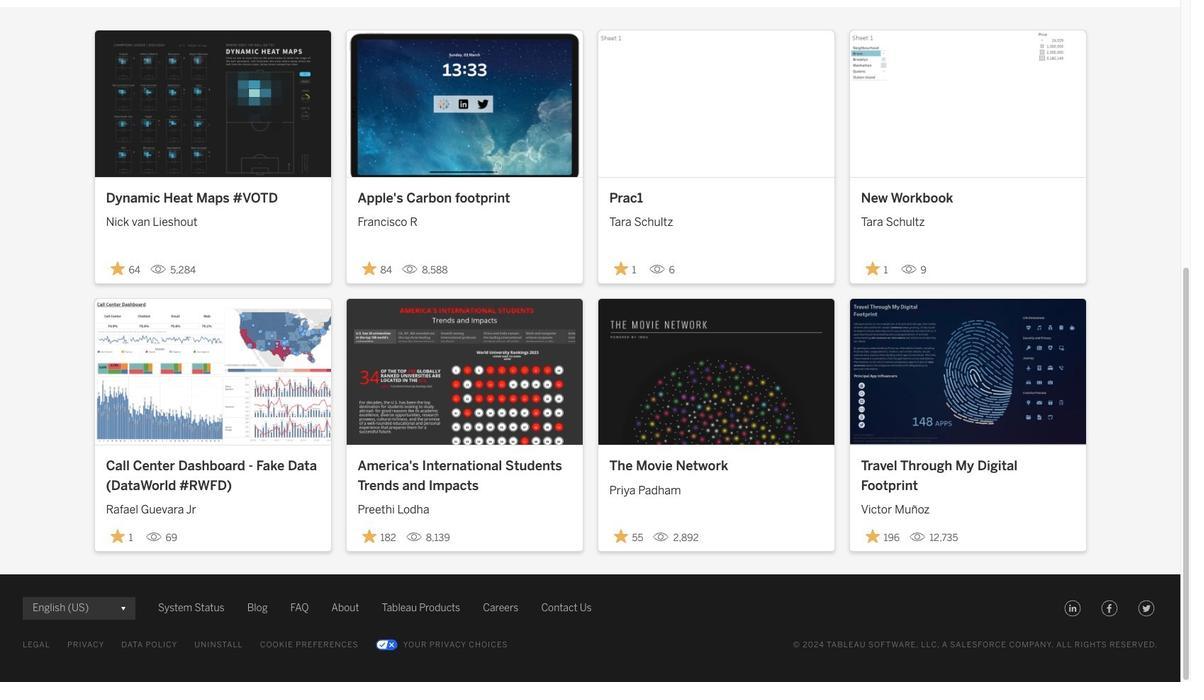 Task type: describe. For each thing, give the bounding box(es) containing it.
selected language element
[[33, 598, 126, 621]]



Task type: vqa. For each thing, say whether or not it's contained in the screenshot.
third "Menu Item" from the top
no



Task type: locate. For each thing, give the bounding box(es) containing it.
Remove Favorite button
[[106, 257, 145, 281], [358, 257, 396, 281], [609, 257, 644, 281], [861, 257, 895, 281], [106, 526, 140, 549], [358, 526, 400, 549], [609, 526, 648, 549], [861, 526, 904, 549]]

workbook thumbnail image
[[95, 31, 331, 177], [346, 31, 583, 177], [598, 31, 834, 177], [850, 31, 1086, 177], [95, 299, 331, 445], [346, 299, 583, 445], [598, 299, 834, 445], [850, 299, 1086, 445]]

remove favorite image
[[110, 261, 124, 276], [362, 261, 376, 276], [865, 261, 880, 276], [110, 530, 124, 544]]

remove favorite image
[[614, 261, 628, 276], [362, 530, 376, 544], [614, 530, 628, 544], [865, 530, 880, 544]]



